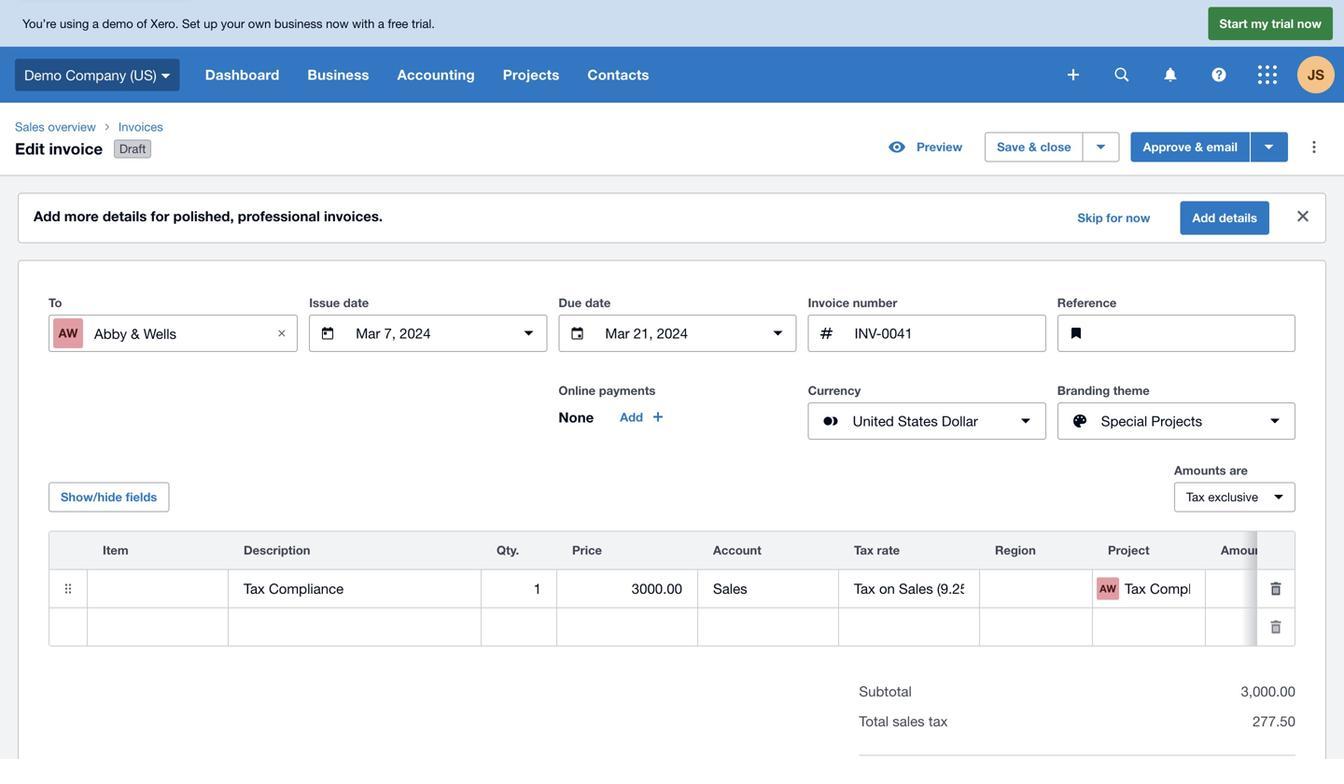 Task type: locate. For each thing, give the bounding box(es) containing it.
svg image
[[1115, 68, 1129, 82], [1165, 68, 1177, 82], [161, 74, 171, 78]]

close
[[1041, 140, 1072, 154]]

you're
[[22, 16, 56, 31]]

add details
[[1193, 211, 1258, 225]]

svg image inside demo company (us) popup button
[[161, 74, 171, 78]]

2 date from the left
[[585, 296, 611, 310]]

1 horizontal spatial close image
[[1298, 211, 1309, 222]]

trial.
[[412, 16, 435, 31]]

1 horizontal spatial a
[[378, 16, 385, 31]]

0 vertical spatial close image
[[1298, 211, 1309, 222]]

1 horizontal spatial for
[[1107, 211, 1123, 225]]

tax inside invoice line item list element
[[854, 543, 874, 558]]

add left more
[[34, 208, 60, 225]]

0 horizontal spatial date
[[343, 296, 369, 310]]

1 vertical spatial projects
[[1152, 413, 1203, 429]]

show/hide fields
[[61, 490, 157, 504]]

remove image up 3,000.00
[[1258, 609, 1295, 646]]

aw inside invoice line item list element
[[1100, 583, 1117, 595]]

more invoice options image
[[1296, 129, 1334, 166]]

branding theme
[[1058, 383, 1150, 398]]

1 horizontal spatial svg image
[[1115, 68, 1129, 82]]

more date options image
[[510, 315, 548, 352], [760, 315, 797, 352]]

business
[[308, 66, 369, 83]]

add
[[34, 208, 60, 225], [1193, 211, 1216, 225], [620, 410, 643, 425]]

payments
[[599, 383, 656, 398]]

0 horizontal spatial for
[[151, 208, 169, 225]]

a left free
[[378, 16, 385, 31]]

0 horizontal spatial tax
[[854, 543, 874, 558]]

& right the "abby"
[[131, 325, 140, 342]]

add down approve & email button
[[1193, 211, 1216, 225]]

for inside 'skip for now' button
[[1107, 211, 1123, 225]]

reference
[[1058, 296, 1117, 310]]

1 vertical spatial aw
[[1100, 583, 1117, 595]]

project
[[1108, 543, 1150, 558]]

approve
[[1144, 140, 1192, 154]]

trial
[[1272, 16, 1294, 31]]

show/hide fields button
[[49, 482, 169, 512]]

add more details for polished, professional invoices.
[[34, 208, 383, 225]]

save & close button
[[985, 132, 1084, 162]]

details left close button
[[1219, 211, 1258, 225]]

now right the trial
[[1298, 16, 1322, 31]]

1 horizontal spatial &
[[1029, 140, 1037, 154]]

1 horizontal spatial add
[[620, 410, 643, 425]]

item
[[103, 543, 129, 558]]

draft
[[119, 142, 146, 156]]

1 horizontal spatial details
[[1219, 211, 1258, 225]]

invoice number element
[[808, 315, 1047, 352]]

tax down amounts at right
[[1187, 490, 1205, 504]]

add down payments
[[620, 410, 643, 425]]

date right due
[[585, 296, 611, 310]]

now right skip
[[1126, 211, 1151, 225]]

0 horizontal spatial &
[[131, 325, 140, 342]]

demo company (us) button
[[0, 47, 191, 103]]

None text field
[[229, 609, 481, 645]]

close image
[[1298, 211, 1309, 222], [264, 315, 301, 352]]

2 horizontal spatial &
[[1195, 140, 1204, 154]]

polished,
[[173, 208, 234, 225]]

svg image
[[1259, 65, 1277, 84], [1213, 68, 1227, 82], [1068, 69, 1080, 80]]

states
[[898, 413, 938, 429]]

0 horizontal spatial more date options image
[[510, 315, 548, 352]]

overview
[[48, 120, 96, 134]]

contacts
[[588, 66, 650, 83]]

tax for tax rate
[[854, 543, 874, 558]]

issue
[[309, 296, 340, 310]]

united states dollar button
[[808, 403, 1047, 440]]

number
[[853, 296, 898, 310]]

1 horizontal spatial svg image
[[1213, 68, 1227, 82]]

2 a from the left
[[378, 16, 385, 31]]

1 vertical spatial close image
[[264, 315, 301, 352]]

a right using
[[92, 16, 99, 31]]

tax inside popup button
[[1187, 490, 1205, 504]]

projects right special
[[1152, 413, 1203, 429]]

united
[[853, 413, 894, 429]]

&
[[1029, 140, 1037, 154], [1195, 140, 1204, 154], [131, 325, 140, 342]]

sales overview link
[[7, 118, 104, 136]]

svg image down start
[[1213, 68, 1227, 82]]

skip
[[1078, 211, 1103, 225]]

description
[[244, 543, 310, 558]]

more date options image for issue date
[[510, 315, 548, 352]]

1 vertical spatial remove image
[[1258, 609, 1295, 646]]

1 date from the left
[[343, 296, 369, 310]]

aw down project
[[1100, 583, 1117, 595]]

0 vertical spatial remove image
[[1258, 570, 1295, 608]]

date for due date
[[585, 296, 611, 310]]

1 horizontal spatial aw
[[1100, 583, 1117, 595]]

tax for tax exclusive
[[1187, 490, 1205, 504]]

fields
[[126, 490, 157, 504]]

remove image down more line item options element
[[1258, 570, 1295, 608]]

0 horizontal spatial add
[[34, 208, 60, 225]]

svg image left js on the top right of page
[[1259, 65, 1277, 84]]

your
[[221, 16, 245, 31]]

1 horizontal spatial now
[[1126, 211, 1151, 225]]

& right save
[[1029, 140, 1037, 154]]

0 horizontal spatial a
[[92, 16, 99, 31]]

aw down to
[[58, 326, 78, 340]]

business
[[274, 16, 323, 31]]

tax rate
[[854, 543, 900, 558]]

using
[[60, 16, 89, 31]]

2 horizontal spatial add
[[1193, 211, 1216, 225]]

0 horizontal spatial projects
[[503, 66, 560, 83]]

None field
[[88, 571, 228, 607], [482, 571, 557, 607], [557, 571, 698, 607], [699, 571, 839, 607], [840, 571, 980, 607], [981, 571, 1093, 607], [1123, 571, 1206, 607], [1207, 571, 1345, 607], [88, 609, 228, 645], [482, 609, 557, 645], [557, 609, 698, 645], [1207, 609, 1345, 645], [88, 571, 228, 607], [482, 571, 557, 607], [557, 571, 698, 607], [699, 571, 839, 607], [840, 571, 980, 607], [981, 571, 1093, 607], [1123, 571, 1206, 607], [1207, 571, 1345, 607], [88, 609, 228, 645], [482, 609, 557, 645], [557, 609, 698, 645], [1207, 609, 1345, 645]]

theme
[[1114, 383, 1150, 398]]

now
[[326, 16, 349, 31], [1298, 16, 1322, 31], [1126, 211, 1151, 225]]

rate
[[877, 543, 900, 558]]

1 horizontal spatial date
[[585, 296, 611, 310]]

sales overview
[[15, 120, 96, 134]]

drag and drop line image
[[49, 570, 87, 608]]

1 more date options image from the left
[[510, 315, 548, 352]]

0 vertical spatial projects
[[503, 66, 560, 83]]

accounting
[[397, 66, 475, 83]]

skip for now button
[[1067, 203, 1162, 233]]

aw
[[58, 326, 78, 340], [1100, 583, 1117, 595]]

start
[[1220, 16, 1248, 31]]

0 horizontal spatial close image
[[264, 315, 301, 352]]

projects left contacts popup button in the left top of the page
[[503, 66, 560, 83]]

0 horizontal spatial svg image
[[161, 74, 171, 78]]

& for close
[[1029, 140, 1037, 154]]

issue date
[[309, 296, 369, 310]]

banner
[[0, 0, 1345, 103]]

0 vertical spatial tax
[[1187, 490, 1205, 504]]

professional
[[238, 208, 320, 225]]

2 horizontal spatial svg image
[[1165, 68, 1177, 82]]

& for email
[[1195, 140, 1204, 154]]

tax exclusive button
[[1175, 482, 1296, 512]]

tax left rate
[[854, 543, 874, 558]]

preview
[[917, 140, 963, 154]]

more date options image for due date
[[760, 315, 797, 352]]

preview button
[[878, 132, 974, 162]]

for left polished,
[[151, 208, 169, 225]]

online payments
[[559, 383, 656, 398]]

0 horizontal spatial details
[[103, 208, 147, 225]]

invoice number
[[808, 296, 898, 310]]

for
[[151, 208, 169, 225], [1107, 211, 1123, 225]]

1 horizontal spatial tax
[[1187, 490, 1205, 504]]

2 more date options image from the left
[[760, 315, 797, 352]]

Invoice number text field
[[853, 316, 1046, 351]]

xero.
[[151, 16, 179, 31]]

3,000.00
[[1242, 683, 1296, 700]]

remove image
[[1258, 570, 1295, 608], [1258, 609, 1295, 646]]

banner containing dashboard
[[0, 0, 1345, 103]]

projects
[[503, 66, 560, 83], [1152, 413, 1203, 429]]

1 vertical spatial tax
[[854, 543, 874, 558]]

277.50
[[1253, 713, 1296, 729]]

for right skip
[[1107, 211, 1123, 225]]

1 horizontal spatial projects
[[1152, 413, 1203, 429]]

sales
[[893, 713, 925, 729]]

business button
[[294, 47, 383, 103]]

details right more
[[103, 208, 147, 225]]

qty.
[[497, 543, 519, 558]]

special projects
[[1102, 413, 1203, 429]]

& left email
[[1195, 140, 1204, 154]]

free
[[388, 16, 408, 31]]

date right issue
[[343, 296, 369, 310]]

more line item options element
[[1258, 532, 1295, 569]]

svg image up close
[[1068, 69, 1080, 80]]

0 horizontal spatial aw
[[58, 326, 78, 340]]

date for issue date
[[343, 296, 369, 310]]

0 horizontal spatial now
[[326, 16, 349, 31]]

now left with
[[326, 16, 349, 31]]

add for add
[[620, 410, 643, 425]]

1 horizontal spatial more date options image
[[760, 315, 797, 352]]



Task type: describe. For each thing, give the bounding box(es) containing it.
save
[[998, 140, 1026, 154]]

& for wells
[[131, 325, 140, 342]]

amounts
[[1175, 463, 1227, 478]]

add button
[[609, 403, 677, 432]]

invoices.
[[324, 208, 383, 225]]

close button
[[1285, 198, 1322, 235]]

start my trial now
[[1220, 16, 1322, 31]]

my
[[1252, 16, 1269, 31]]

add for add more details for polished, professional invoices.
[[34, 208, 60, 225]]

with
[[352, 16, 375, 31]]

you're using a demo of xero. set up your own business now with a free trial.
[[22, 16, 435, 31]]

abby & wells
[[94, 325, 177, 342]]

close image inside close button
[[1298, 211, 1309, 222]]

demo
[[24, 67, 62, 83]]

total
[[860, 713, 889, 729]]

amounts are
[[1175, 463, 1249, 478]]

region
[[995, 543, 1036, 558]]

total sales tax
[[860, 713, 948, 729]]

up
[[204, 16, 218, 31]]

demo
[[102, 16, 133, 31]]

dashboard
[[205, 66, 280, 83]]

united states dollar
[[853, 413, 978, 429]]

none text field inside invoice line item list element
[[229, 609, 481, 645]]

edit
[[15, 139, 45, 158]]

approve & email button
[[1131, 132, 1250, 162]]

due
[[559, 296, 582, 310]]

add for add details
[[1193, 211, 1216, 225]]

invoice
[[808, 296, 850, 310]]

more
[[64, 208, 99, 225]]

wells
[[144, 325, 177, 342]]

tax exclusive
[[1187, 490, 1259, 504]]

skip for now
[[1078, 211, 1151, 225]]

exclusive
[[1209, 490, 1259, 504]]

branding
[[1058, 383, 1110, 398]]

show/hide
[[61, 490, 122, 504]]

currency
[[808, 383, 861, 398]]

2 remove image from the top
[[1258, 609, 1295, 646]]

invoice
[[49, 139, 103, 158]]

are
[[1230, 463, 1249, 478]]

tax
[[929, 713, 948, 729]]

email
[[1207, 140, 1238, 154]]

js
[[1308, 66, 1325, 83]]

2 horizontal spatial now
[[1298, 16, 1322, 31]]

own
[[248, 16, 271, 31]]

details inside button
[[1219, 211, 1258, 225]]

approve & email
[[1144, 140, 1238, 154]]

invoice line item list element
[[49, 531, 1345, 647]]

accounting button
[[383, 47, 489, 103]]

Reference text field
[[1103, 316, 1295, 351]]

sales
[[15, 120, 45, 134]]

Tax Compliance text field
[[229, 571, 481, 607]]

due date
[[559, 296, 611, 310]]

1 a from the left
[[92, 16, 99, 31]]

dollar
[[942, 413, 978, 429]]

2 horizontal spatial svg image
[[1259, 65, 1277, 84]]

Due date text field
[[604, 316, 752, 351]]

set
[[182, 16, 200, 31]]

save & close
[[998, 140, 1072, 154]]

projects button
[[489, 47, 574, 103]]

0 horizontal spatial svg image
[[1068, 69, 1080, 80]]

subtotal
[[860, 683, 912, 700]]

Issue date text field
[[354, 316, 503, 351]]

online
[[559, 383, 596, 398]]

amount
[[1221, 543, 1267, 558]]

edit invoice
[[15, 139, 103, 158]]

account
[[713, 543, 762, 558]]

dashboard link
[[191, 47, 294, 103]]

projects inside popup button
[[1152, 413, 1203, 429]]

price
[[572, 543, 602, 558]]

1 remove image from the top
[[1258, 570, 1295, 608]]

now inside button
[[1126, 211, 1151, 225]]

special projects button
[[1058, 403, 1296, 440]]

none
[[559, 409, 594, 426]]

to
[[49, 296, 62, 310]]

js button
[[1298, 47, 1345, 103]]

company
[[66, 67, 126, 83]]

of
[[137, 16, 147, 31]]

(us)
[[130, 67, 157, 83]]

projects inside dropdown button
[[503, 66, 560, 83]]

0 vertical spatial aw
[[58, 326, 78, 340]]



Task type: vqa. For each thing, say whether or not it's contained in the screenshot.
invoice number element
yes



